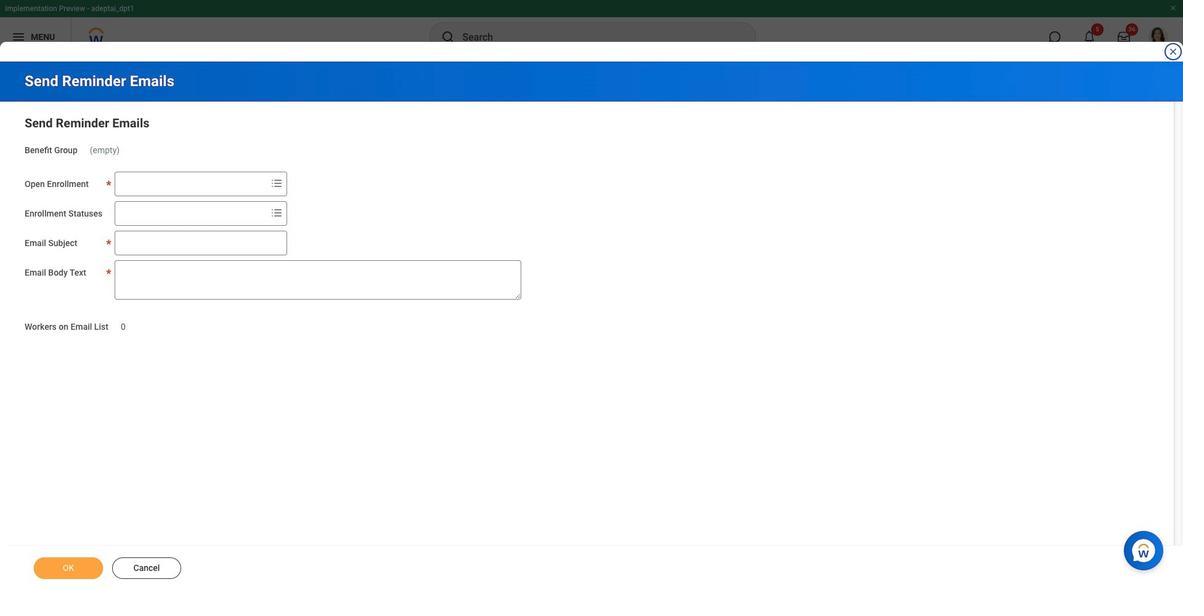 Task type: locate. For each thing, give the bounding box(es) containing it.
0 vertical spatial prompts image
[[269, 176, 284, 191]]

main content
[[0, 62, 1183, 591]]

0 vertical spatial search field
[[115, 173, 267, 195]]

prompts image
[[269, 176, 284, 191], [269, 206, 284, 220]]

Search field
[[115, 173, 267, 195], [115, 203, 267, 225]]

inbox large image
[[1118, 31, 1130, 43]]

notifications large image
[[1083, 31, 1096, 43]]

banner
[[0, 0, 1183, 57]]

1 vertical spatial prompts image
[[269, 206, 284, 220]]

2 prompts image from the top
[[269, 206, 284, 220]]

close environment banner image
[[1170, 4, 1177, 12]]

1 vertical spatial search field
[[115, 203, 267, 225]]

2 search field from the top
[[115, 203, 267, 225]]

1 search field from the top
[[115, 173, 267, 195]]

None text field
[[115, 231, 287, 256], [115, 261, 521, 300], [115, 231, 287, 256], [115, 261, 521, 300]]

search field for second prompts icon from the bottom
[[115, 173, 267, 195]]

1 prompts image from the top
[[269, 176, 284, 191]]

dialog
[[0, 0, 1183, 591]]



Task type: vqa. For each thing, say whether or not it's contained in the screenshot.
book open 'image'
no



Task type: describe. For each thing, give the bounding box(es) containing it.
close send reminder emails image
[[1168, 47, 1178, 57]]

profile logan mcneil element
[[1141, 23, 1176, 51]]

search field for first prompts icon from the bottom
[[115, 203, 267, 225]]

workday assistant region
[[1124, 527, 1168, 571]]

search image
[[440, 30, 455, 44]]



